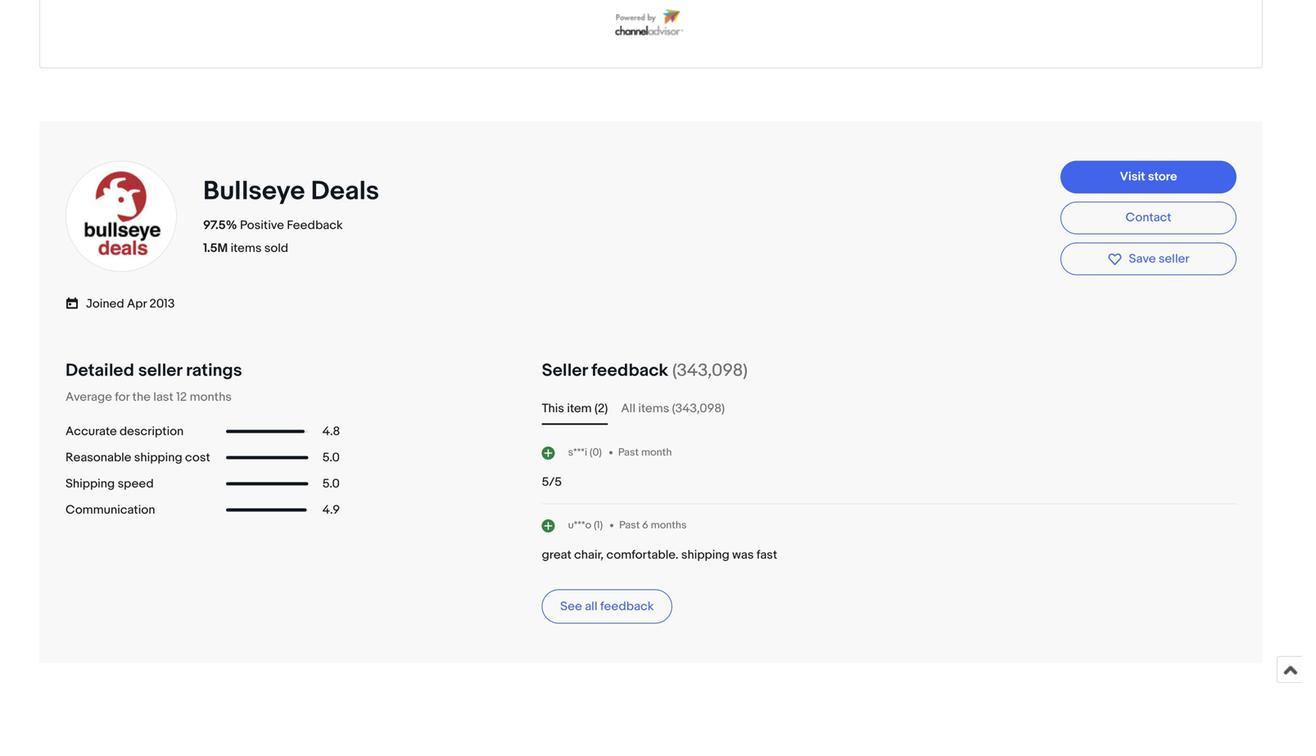 Task type: describe. For each thing, give the bounding box(es) containing it.
text__icon wrapper image
[[66, 295, 86, 311]]

(0)
[[590, 447, 602, 459]]

accurate
[[66, 425, 117, 439]]

cost
[[185, 451, 210, 466]]

s***i (0)
[[568, 447, 602, 459]]

items for all
[[638, 402, 669, 416]]

item
[[567, 402, 592, 416]]

comfortable.
[[606, 548, 679, 563]]

see
[[560, 600, 582, 615]]

0 vertical spatial feedback
[[591, 360, 668, 381]]

items for 1.5m
[[231, 241, 262, 256]]

shipping
[[66, 477, 115, 492]]

1.5m items sold
[[203, 241, 288, 256]]

average for the last 12 months
[[66, 390, 232, 405]]

bullseye deals link
[[203, 176, 385, 207]]

all
[[621, 402, 636, 416]]

save seller button
[[1060, 243, 1237, 276]]

1.5m
[[203, 241, 228, 256]]

reasonable shipping cost
[[66, 451, 210, 466]]

5/5
[[542, 475, 562, 490]]

seller for save
[[1159, 252, 1189, 266]]

s***i
[[568, 447, 587, 459]]

last
[[153, 390, 173, 405]]

fast
[[757, 548, 777, 563]]

visit store link
[[1060, 161, 1237, 193]]

positive
[[240, 218, 284, 233]]

97.5%
[[203, 218, 237, 233]]

5.0 for reasonable shipping cost
[[322, 451, 340, 466]]

ratings
[[186, 360, 242, 381]]

chair,
[[574, 548, 604, 563]]

tab list containing this item (2)
[[542, 399, 1237, 419]]

see all feedback link
[[542, 590, 672, 624]]

store
[[1148, 169, 1177, 184]]

seller for detailed
[[138, 360, 182, 381]]

5.0 for shipping speed
[[322, 477, 340, 492]]

shipping speed
[[66, 477, 154, 492]]

u***o
[[568, 520, 591, 532]]

past month
[[618, 447, 672, 460]]

month
[[641, 447, 672, 460]]

0 vertical spatial shipping
[[134, 451, 182, 466]]

past for great chair, comfortable. shipping was fast
[[619, 520, 640, 532]]

seller
[[542, 360, 588, 381]]

seller feedback (343,098)
[[542, 360, 748, 381]]

save seller
[[1129, 252, 1189, 266]]

(343,098) for seller feedback (343,098)
[[672, 360, 748, 381]]



Task type: vqa. For each thing, say whether or not it's contained in the screenshot.
11/19.
no



Task type: locate. For each thing, give the bounding box(es) containing it.
12
[[176, 390, 187, 405]]

(2)
[[595, 402, 608, 416]]

seller
[[1159, 252, 1189, 266], [138, 360, 182, 381]]

apr
[[127, 297, 147, 312]]

visit store
[[1120, 169, 1177, 184]]

tab list
[[542, 399, 1237, 419]]

contact link
[[1060, 202, 1237, 234]]

0 vertical spatial (343,098)
[[672, 360, 748, 381]]

items
[[231, 241, 262, 256], [638, 402, 669, 416]]

0 vertical spatial items
[[231, 241, 262, 256]]

shipping
[[134, 451, 182, 466], [681, 548, 729, 563]]

1 vertical spatial 5.0
[[322, 477, 340, 492]]

1 vertical spatial items
[[638, 402, 669, 416]]

detailed
[[66, 360, 134, 381]]

97.5% positive feedback
[[203, 218, 343, 233]]

5.0
[[322, 451, 340, 466], [322, 477, 340, 492]]

past
[[618, 447, 639, 460], [619, 520, 640, 532]]

feedback
[[287, 218, 343, 233]]

0 vertical spatial 5.0
[[322, 451, 340, 466]]

past 6 months
[[619, 520, 687, 532]]

items right all
[[638, 402, 669, 416]]

(1)
[[594, 520, 603, 532]]

all items (343,098)
[[621, 402, 725, 416]]

(343,098) up all items (343,098)
[[672, 360, 748, 381]]

0 horizontal spatial shipping
[[134, 451, 182, 466]]

bullseye
[[203, 176, 305, 207]]

6
[[642, 520, 648, 532]]

0 horizontal spatial seller
[[138, 360, 182, 381]]

1 vertical spatial (343,098)
[[672, 402, 725, 416]]

feedback
[[591, 360, 668, 381], [600, 600, 654, 615]]

this
[[542, 402, 564, 416]]

shipping left the was
[[681, 548, 729, 563]]

u***o (1)
[[568, 520, 603, 532]]

description
[[120, 425, 184, 439]]

great
[[542, 548, 571, 563]]

this item (2)
[[542, 402, 608, 416]]

months right 6
[[651, 520, 687, 532]]

bullseye deals image
[[64, 159, 179, 274]]

4.8
[[322, 425, 340, 439]]

0 horizontal spatial months
[[190, 390, 232, 405]]

0 vertical spatial months
[[190, 390, 232, 405]]

1 vertical spatial feedback
[[600, 600, 654, 615]]

1 vertical spatial past
[[619, 520, 640, 532]]

5.0 down 4.8
[[322, 451, 340, 466]]

seller right save
[[1159, 252, 1189, 266]]

0 vertical spatial seller
[[1159, 252, 1189, 266]]

2013
[[149, 297, 175, 312]]

months down ratings
[[190, 390, 232, 405]]

seller inside button
[[1159, 252, 1189, 266]]

1 (343,098) from the top
[[672, 360, 748, 381]]

feedback up all
[[591, 360, 668, 381]]

4.9
[[322, 503, 340, 518]]

(343,098) down seller feedback (343,098)
[[672, 402, 725, 416]]

shipping down description
[[134, 451, 182, 466]]

all
[[585, 600, 598, 615]]

past left month
[[618, 447, 639, 460]]

1 vertical spatial seller
[[138, 360, 182, 381]]

0 vertical spatial past
[[618, 447, 639, 460]]

2 5.0 from the top
[[322, 477, 340, 492]]

(343,098) for all items (343,098)
[[672, 402, 725, 416]]

for
[[115, 390, 130, 405]]

joined
[[86, 297, 124, 312]]

items down positive
[[231, 241, 262, 256]]

great chair, comfortable. shipping was fast
[[542, 548, 777, 563]]

months
[[190, 390, 232, 405], [651, 520, 687, 532]]

detailed seller ratings
[[66, 360, 242, 381]]

1 5.0 from the top
[[322, 451, 340, 466]]

past for 5/5
[[618, 447, 639, 460]]

(343,098)
[[672, 360, 748, 381], [672, 402, 725, 416]]

0 horizontal spatial items
[[231, 241, 262, 256]]

1 horizontal spatial seller
[[1159, 252, 1189, 266]]

accurate description
[[66, 425, 184, 439]]

sold
[[264, 241, 288, 256]]

communication
[[66, 503, 155, 518]]

contact
[[1126, 210, 1171, 225]]

speed
[[118, 477, 154, 492]]

2 (343,098) from the top
[[672, 402, 725, 416]]

the
[[132, 390, 151, 405]]

1 vertical spatial shipping
[[681, 548, 729, 563]]

joined apr 2013
[[86, 297, 175, 312]]

1 horizontal spatial shipping
[[681, 548, 729, 563]]

past left 6
[[619, 520, 640, 532]]

bullseye deals
[[203, 176, 379, 207]]

deals
[[311, 176, 379, 207]]

visit
[[1120, 169, 1145, 184]]

average
[[66, 390, 112, 405]]

was
[[732, 548, 754, 563]]

feedback right the all
[[600, 600, 654, 615]]

5.0 up 4.9
[[322, 477, 340, 492]]

reasonable
[[66, 451, 131, 466]]

seller up last
[[138, 360, 182, 381]]

1 horizontal spatial months
[[651, 520, 687, 532]]

1 horizontal spatial items
[[638, 402, 669, 416]]

1 vertical spatial months
[[651, 520, 687, 532]]

see all feedback
[[560, 600, 654, 615]]

save
[[1129, 252, 1156, 266]]



